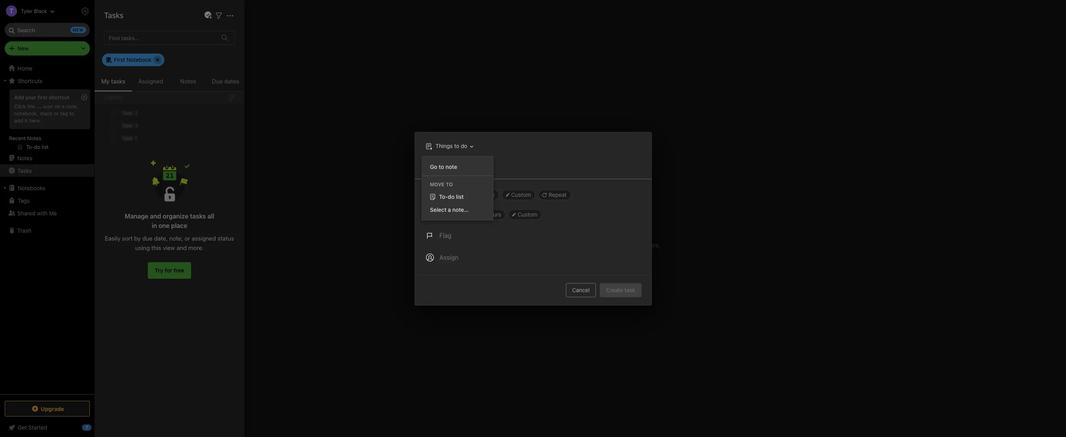 Task type: vqa. For each thing, say whether or not it's contained in the screenshot.
the organize
yes



Task type: describe. For each thing, give the bounding box(es) containing it.
trash
[[17, 227, 31, 234]]

for
[[165, 267, 172, 274]]

more.
[[188, 245, 204, 252]]

shared inside tree
[[17, 210, 35, 217]]

move to
[[430, 182, 453, 188]]

icon on a note, notebook, stack or tag to add it here.
[[14, 103, 78, 124]]

shared with me element
[[95, 0, 1067, 438]]

easily
[[105, 235, 120, 242]]

tags button
[[0, 194, 94, 207]]

here. inside icon on a note, notebook, stack or tag to add it here.
[[29, 117, 41, 124]]

group containing add your first shortcut
[[0, 87, 94, 155]]

on
[[55, 103, 61, 110]]

first
[[114, 56, 125, 63]]

new task image
[[204, 11, 213, 20]]

manage
[[125, 213, 149, 220]]

in
[[152, 222, 157, 230]]

organize
[[163, 213, 189, 220]]

things
[[436, 143, 453, 149]]

show
[[621, 242, 636, 249]]

2 vertical spatial with
[[584, 242, 596, 249]]

add
[[14, 117, 23, 124]]

by
[[134, 235, 141, 242]]

Enter task text field
[[439, 160, 642, 173]]

recent notes
[[9, 135, 41, 142]]

settings image
[[80, 6, 90, 16]]

0 vertical spatial tasks
[[104, 11, 124, 20]]

tomorrow button
[[465, 190, 499, 200]]

do inside menu
[[448, 193, 455, 200]]

1 horizontal spatial shared with me
[[106, 11, 160, 20]]

in for in 1 hour
[[442, 211, 447, 218]]

custom for in 4 hours
[[518, 211, 538, 218]]

tomorrow
[[469, 191, 495, 198]]

repeat button
[[539, 190, 571, 200]]

notebooks
[[18, 185, 45, 191]]

things to do
[[436, 143, 468, 149]]

in for in 4 hours
[[476, 211, 480, 218]]

shortcuts
[[18, 78, 43, 84]]

today button
[[438, 190, 462, 200]]

to inside icon on a note, notebook, stack or tag to add it here.
[[69, 110, 74, 117]]

my
[[101, 78, 110, 85]]

your
[[25, 94, 36, 101]]

sort
[[122, 235, 133, 242]]

Search text field
[[10, 23, 84, 37]]

and inside the easily sort by due date, note, or assigned status using this view and more.
[[177, 245, 187, 252]]

tasks inside the manage and organize tasks all in one place
[[190, 213, 206, 220]]

note, inside icon on a note, notebook, stack or tag to add it here.
[[66, 103, 78, 110]]

go to note
[[430, 163, 457, 170]]

click
[[14, 103, 26, 110]]

0 vertical spatial with
[[133, 11, 147, 20]]

shortcuts button
[[0, 75, 94, 87]]

upgrade button
[[5, 402, 90, 417]]

shortcut
[[49, 94, 69, 101]]

0 horizontal spatial shared with me
[[17, 210, 57, 217]]

due dates
[[212, 78, 240, 85]]

it
[[25, 117, 28, 124]]

try for free button
[[148, 263, 191, 279]]

notebooks link
[[0, 182, 94, 194]]

to-
[[439, 193, 448, 200]]

dates
[[225, 78, 240, 85]]

the
[[27, 103, 35, 110]]

do inside button
[[461, 143, 468, 149]]

to-do list
[[439, 193, 464, 200]]

1 vertical spatial me
[[49, 210, 57, 217]]

note…
[[453, 206, 469, 213]]

assigned
[[138, 78, 163, 85]]

notebooks
[[532, 242, 562, 249]]

today
[[442, 191, 458, 198]]

try for free
[[155, 267, 184, 274]]

tags
[[18, 197, 30, 204]]

stack
[[40, 110, 52, 117]]

create
[[606, 287, 623, 294]]

hour
[[452, 211, 464, 218]]

this
[[152, 245, 161, 252]]

date,
[[154, 235, 168, 242]]

you
[[598, 242, 608, 249]]

to-do list link
[[422, 190, 493, 204]]

notes inside shared with me element
[[501, 242, 518, 249]]

4
[[482, 211, 485, 218]]

1 things to do button from the left
[[422, 141, 476, 152]]

add
[[14, 94, 24, 101]]

...
[[36, 103, 42, 110]]

custom for tomorrow
[[511, 191, 531, 198]]

select a note… link
[[422, 204, 493, 216]]

view
[[163, 245, 175, 252]]

or for tag
[[54, 110, 59, 117]]

tasks button
[[0, 164, 94, 177]]

a inside icon on a note, notebook, stack or tag to add it here.
[[62, 103, 65, 110]]

place
[[171, 222, 187, 230]]

assigned
[[192, 235, 216, 242]]



Task type: locate. For each thing, give the bounding box(es) containing it.
tasks up notebooks
[[17, 167, 32, 174]]

0 vertical spatial here.
[[29, 117, 41, 124]]

and for notes
[[519, 242, 530, 249]]

shared with me link
[[0, 207, 94, 220]]

custom button right hours
[[509, 210, 542, 220]]

custom right hours
[[518, 211, 538, 218]]

home link
[[0, 62, 95, 75]]

notes link
[[0, 152, 94, 164]]

note
[[446, 163, 457, 170]]

create task button
[[600, 283, 642, 298]]

to for go to note
[[439, 163, 444, 170]]

task
[[625, 287, 636, 294]]

up
[[638, 242, 645, 249]]

easily sort by due date, note, or assigned status using this view and more.
[[105, 235, 234, 252]]

in
[[442, 211, 447, 218], [476, 211, 480, 218]]

or down "on"
[[54, 110, 59, 117]]

note,
[[66, 103, 78, 110], [169, 235, 183, 242]]

due dates button
[[207, 77, 245, 92]]

status
[[218, 235, 234, 242]]

and
[[150, 213, 161, 220], [519, 242, 530, 249], [177, 245, 187, 252]]

to for move to
[[446, 182, 453, 188]]

1 horizontal spatial note,
[[169, 235, 183, 242]]

tasks
[[111, 78, 125, 85], [190, 213, 206, 220]]

create task
[[606, 287, 636, 294]]

me up find tasks… text field
[[149, 11, 160, 20]]

first
[[38, 94, 47, 101]]

assign
[[440, 254, 459, 261]]

custom left repeat button
[[511, 191, 531, 198]]

in 4 hours button
[[472, 210, 506, 220]]

first notebook button
[[102, 53, 165, 66]]

notes inside "button"
[[180, 78, 196, 85]]

shared down tags
[[17, 210, 35, 217]]

all
[[208, 213, 214, 220]]

0 horizontal spatial tasks
[[111, 78, 125, 85]]

1 vertical spatial shared with me
[[17, 210, 57, 217]]

1 vertical spatial shared
[[17, 210, 35, 217]]

1 horizontal spatial with
[[133, 11, 147, 20]]

in 1 hour
[[442, 211, 464, 218]]

or inside the easily sort by due date, note, or assigned status using this view and more.
[[185, 235, 190, 242]]

notes right "recent" in the left top of the page
[[27, 135, 41, 142]]

1 vertical spatial custom
[[518, 211, 538, 218]]

in left 1
[[442, 211, 447, 218]]

note, up view
[[169, 235, 183, 242]]

1 vertical spatial a
[[448, 206, 451, 213]]

things to do button
[[422, 141, 476, 152], [424, 141, 476, 152]]

0 vertical spatial or
[[54, 110, 59, 117]]

0 horizontal spatial a
[[62, 103, 65, 110]]

1 vertical spatial tasks
[[190, 213, 206, 220]]

1 horizontal spatial here.
[[647, 242, 661, 249]]

select
[[430, 206, 447, 213]]

1 vertical spatial here.
[[647, 242, 661, 249]]

0 vertical spatial shared with me
[[106, 11, 160, 20]]

assigned button
[[132, 77, 170, 92]]

free
[[174, 267, 184, 274]]

cancel button
[[566, 283, 596, 298]]

tree
[[0, 62, 95, 394]]

0 horizontal spatial here.
[[29, 117, 41, 124]]

and inside shared with me element
[[519, 242, 530, 249]]

notes left due
[[180, 78, 196, 85]]

to inside button
[[454, 143, 459, 149]]

and right view
[[177, 245, 187, 252]]

1 vertical spatial tasks
[[17, 167, 32, 174]]

to right tag
[[69, 110, 74, 117]]

list
[[456, 193, 464, 200]]

tasks left all
[[190, 213, 206, 220]]

and up in
[[150, 213, 161, 220]]

me
[[149, 11, 160, 20], [49, 210, 57, 217]]

tasks inside button
[[111, 78, 125, 85]]

shared with me down tags button
[[17, 210, 57, 217]]

add your first shortcut
[[14, 94, 69, 101]]

1 vertical spatial or
[[185, 235, 190, 242]]

1 horizontal spatial tasks
[[190, 213, 206, 220]]

1 vertical spatial with
[[37, 210, 48, 217]]

0 horizontal spatial with
[[37, 210, 48, 217]]

here. inside shared with me element
[[647, 242, 661, 249]]

0 horizontal spatial note,
[[66, 103, 78, 110]]

select a note…
[[430, 206, 469, 213]]

do
[[461, 143, 468, 149], [448, 193, 455, 200]]

or up more.
[[185, 235, 190, 242]]

1 vertical spatial note,
[[169, 235, 183, 242]]

tag
[[60, 110, 68, 117]]

1 horizontal spatial shared
[[106, 11, 131, 20]]

manage and organize tasks all in one place
[[125, 213, 214, 230]]

None search field
[[10, 23, 84, 37]]

custom
[[511, 191, 531, 198], [518, 211, 538, 218]]

cancel
[[572, 287, 590, 294]]

tasks right settings icon
[[104, 11, 124, 20]]

2 horizontal spatial and
[[519, 242, 530, 249]]

click the ...
[[14, 103, 42, 110]]

0 vertical spatial custom button
[[502, 190, 536, 200]]

Find tasks… text field
[[106, 31, 217, 44]]

here.
[[29, 117, 41, 124], [647, 242, 661, 249]]

1 vertical spatial custom button
[[509, 210, 542, 220]]

and inside the manage and organize tasks all in one place
[[150, 213, 161, 220]]

shared
[[563, 242, 583, 249]]

0 vertical spatial tasks
[[111, 78, 125, 85]]

dropdown list menu
[[422, 161, 493, 216]]

to up "today"
[[446, 182, 453, 188]]

trash link
[[0, 224, 94, 237]]

shared with me
[[106, 11, 160, 20], [17, 210, 57, 217]]

hours
[[487, 211, 501, 218]]

new
[[17, 45, 29, 52]]

upgrade
[[41, 406, 64, 413]]

and left notebooks
[[519, 242, 530, 249]]

1 horizontal spatial in
[[476, 211, 480, 218]]

custom button down 'enter task' text box
[[502, 190, 536, 200]]

due
[[212, 78, 223, 85]]

first notebook
[[114, 56, 152, 63]]

using
[[135, 245, 150, 252]]

tasks inside button
[[17, 167, 32, 174]]

to
[[69, 110, 74, 117], [454, 143, 459, 149], [439, 163, 444, 170], [446, 182, 453, 188]]

0 horizontal spatial do
[[448, 193, 455, 200]]

1 horizontal spatial tasks
[[104, 11, 124, 20]]

0 vertical spatial shared
[[106, 11, 131, 20]]

with up find tasks… text field
[[133, 11, 147, 20]]

2 things to do button from the left
[[424, 141, 476, 152]]

2 in from the left
[[476, 211, 480, 218]]

1 in from the left
[[442, 211, 447, 218]]

0 vertical spatial do
[[461, 143, 468, 149]]

or
[[54, 110, 59, 117], [185, 235, 190, 242]]

a
[[62, 103, 65, 110], [448, 206, 451, 213]]

Go to note or move task field
[[422, 141, 476, 152]]

1 horizontal spatial a
[[448, 206, 451, 213]]

my tasks button
[[95, 77, 132, 92]]

1 horizontal spatial me
[[149, 11, 160, 20]]

0 horizontal spatial me
[[49, 210, 57, 217]]

due
[[142, 235, 153, 242]]

in 4 hours
[[476, 211, 501, 218]]

me down tags button
[[49, 210, 57, 217]]

0 horizontal spatial tasks
[[17, 167, 32, 174]]

0 vertical spatial custom
[[511, 191, 531, 198]]

in 1 hour button
[[438, 210, 468, 220]]

note, inside the easily sort by due date, note, or assigned status using this view and more.
[[169, 235, 183, 242]]

1 horizontal spatial and
[[177, 245, 187, 252]]

in left 4 at left
[[476, 211, 480, 218]]

0 horizontal spatial and
[[150, 213, 161, 220]]

0 vertical spatial me
[[149, 11, 160, 20]]

flag
[[440, 232, 452, 239]]

with left you
[[584, 242, 596, 249]]

notes down recent notes
[[17, 155, 32, 162]]

notebook,
[[14, 110, 38, 117]]

and for manage
[[150, 213, 161, 220]]

notebook
[[127, 56, 152, 63]]

to for things to do
[[454, 143, 459, 149]]

1 horizontal spatial do
[[461, 143, 468, 149]]

shared right settings icon
[[106, 11, 131, 20]]

to right go
[[439, 163, 444, 170]]

custom button
[[502, 190, 536, 200], [509, 210, 542, 220]]

home
[[17, 65, 32, 72]]

1
[[448, 211, 451, 218]]

1 vertical spatial do
[[448, 193, 455, 200]]

0 vertical spatial a
[[62, 103, 65, 110]]

notes down hours
[[501, 242, 518, 249]]

custom button for tomorrow
[[502, 190, 536, 200]]

or inside icon on a note, notebook, stack or tag to add it here.
[[54, 110, 59, 117]]

notes inside group
[[27, 135, 41, 142]]

here. right it
[[29, 117, 41, 124]]

icon
[[43, 103, 53, 110]]

flag button
[[421, 226, 456, 245]]

new button
[[5, 41, 90, 56]]

notes button
[[170, 77, 207, 92]]

0 vertical spatial note,
[[66, 103, 78, 110]]

0 horizontal spatial shared
[[17, 210, 35, 217]]

a inside dropdown list menu
[[448, 206, 451, 213]]

tasks
[[104, 11, 124, 20], [17, 167, 32, 174]]

here. right up
[[647, 242, 661, 249]]

shared with me up find tasks… text field
[[106, 11, 160, 20]]

one
[[159, 222, 170, 230]]

0 horizontal spatial in
[[442, 211, 447, 218]]

2 horizontal spatial with
[[584, 242, 596, 249]]

to right things
[[454, 143, 459, 149]]

note, up tag
[[66, 103, 78, 110]]

will
[[610, 242, 619, 249]]

with down tags button
[[37, 210, 48, 217]]

in inside button
[[476, 211, 480, 218]]

or for assigned
[[185, 235, 190, 242]]

notes and notebooks shared with you will show up here.
[[501, 242, 661, 249]]

my tasks
[[101, 78, 125, 85]]

1 horizontal spatial or
[[185, 235, 190, 242]]

group
[[0, 87, 94, 155]]

move
[[430, 182, 445, 188]]

tree containing home
[[0, 62, 95, 394]]

with inside shared with me link
[[37, 210, 48, 217]]

0 horizontal spatial or
[[54, 110, 59, 117]]

custom button for in 4 hours
[[509, 210, 542, 220]]

in inside 'button'
[[442, 211, 447, 218]]

tasks right my
[[111, 78, 125, 85]]

go to note link
[[422, 161, 493, 173]]

expand notebooks image
[[2, 185, 8, 191]]



